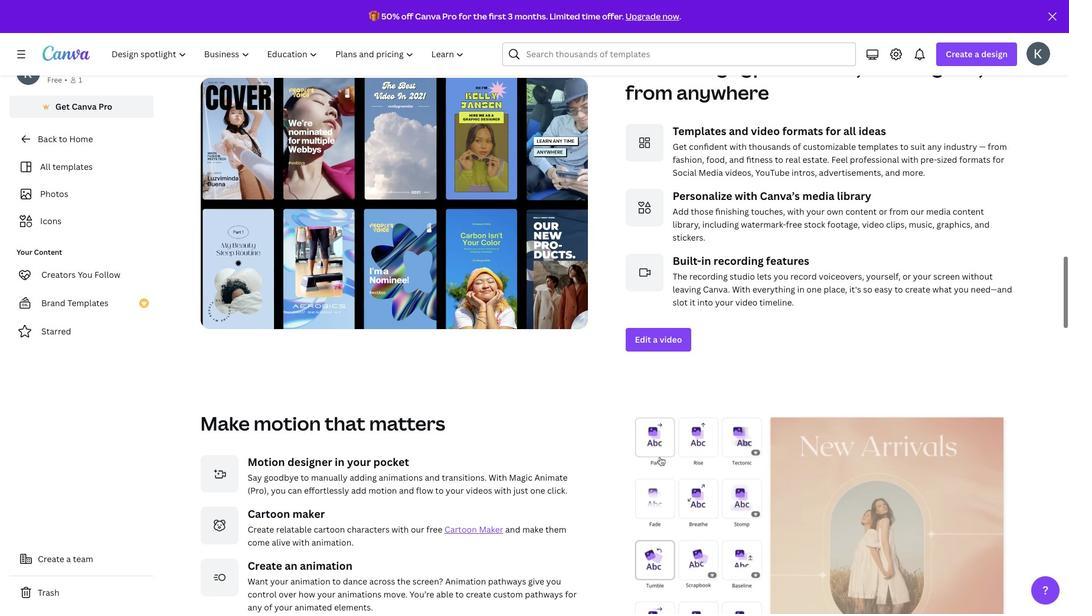 Task type: describe. For each thing, give the bounding box(es) containing it.
create an animation image
[[200, 559, 238, 596]]

templates and video formats for all ideas image
[[625, 123, 663, 161]]

first
[[489, 11, 506, 22]]

alive
[[272, 537, 290, 548]]

come
[[248, 537, 270, 548]]

motion inside motion designer in your pocket say goodbye to manually adding animations and transitions. with magic animate (pro), you can effortlessly add motion and flow to your videos with just one click.
[[368, 485, 397, 496]]

free
[[47, 75, 62, 85]]

manually
[[311, 472, 348, 483]]

personalize with canva's media library add those finishing touches, with your own content or from our media content library, including watermark-free stock footage, video clips, music, graphics, and stickers.
[[673, 188, 990, 243]]

suit
[[911, 140, 925, 152]]

create inside create an animation want your animation to dance across the screen? animation pathways give you control over how your animations move. you're able to create custom pathways for any of your animated elements.
[[466, 589, 491, 600]]

content
[[34, 247, 62, 257]]

personalize
[[673, 188, 732, 202]]

templates inside templates and video formats for all ideas get confident with thousands of customizable templates to suit any industry — from fashion, food, and fitness to real estate. feel professional with pre-sized formats for social media videos, youtube intros, advertisements, and more.
[[858, 140, 898, 152]]

with down canva's
[[787, 205, 804, 217]]

animations inside create an animation want your animation to dance across the screen? animation pathways give you control over how your animations move. you're able to create custom pathways for any of your animated elements.
[[338, 589, 382, 600]]

built-
[[673, 253, 701, 267]]

follow
[[94, 269, 120, 280]]

with up more.
[[901, 153, 918, 165]]

0 vertical spatial animation
[[300, 559, 353, 573]]

0 horizontal spatial media
[[802, 188, 834, 202]]

you inside create an animation want your animation to dance across the screen? animation pathways give you control over how your animations move. you're able to create custom pathways for any of your animated elements.
[[546, 576, 561, 587]]

create inside built-in recording features the recording studio lets you record voiceovers, yourself, or your screen without leaving canva. with everything in one place, it's so easy to create what you need—and slot it into your video timeline.
[[905, 283, 930, 295]]

create for create a team
[[38, 554, 64, 565]]

team
[[73, 554, 93, 565]]

how
[[299, 589, 315, 600]]

create for create an animation want your animation to dance across the screen? animation pathways give you control over how your animations move. you're able to create custom pathways for any of your animated elements.
[[248, 559, 282, 573]]

50%
[[381, 11, 400, 22]]

it's
[[849, 283, 861, 295]]

feel
[[831, 153, 848, 165]]

home
[[69, 133, 93, 145]]

free inside the personalize with canva's media library add those finishing touches, with your own content or from our media content library, including watermark-free stock footage, video clips, music, graphics, and stickers.
[[786, 218, 802, 230]]

in inside motion designer in your pocket say goodbye to manually adding animations and transitions. with magic animate (pro), you can effortlessly add motion and flow to your videos with just one click.
[[335, 455, 345, 469]]

screen
[[933, 270, 960, 282]]

characters
[[347, 524, 390, 535]]

adding
[[350, 472, 377, 483]]

any inside templates and video formats for all ideas get confident with thousands of customizable templates to suit any industry — from fashion, food, and fitness to real estate. feel professional with pre-sized formats for social media videos, youtube intros, advertisements, and more.
[[927, 140, 942, 152]]

create a design button
[[936, 43, 1017, 66]]

1 horizontal spatial media
[[926, 205, 951, 217]]

and inside the personalize with canva's media library add those finishing touches, with your own content or from our media content library, including watermark-free stock footage, video clips, music, graphics, and stickers.
[[975, 218, 990, 230]]

and left more.
[[885, 166, 900, 178]]

an
[[285, 559, 297, 573]]

a for video
[[653, 334, 658, 345]]

all
[[40, 161, 50, 172]]

0 vertical spatial motion
[[254, 410, 321, 436]]

media
[[699, 166, 723, 178]]

to right the flow on the bottom left of the page
[[435, 485, 444, 496]]

your
[[17, 247, 32, 257]]

cartoon maker image
[[200, 507, 238, 544]]

create for create a design
[[946, 48, 973, 60]]

videos
[[466, 485, 492, 496]]

social
[[673, 166, 697, 178]]

templates inside the all templates link
[[52, 161, 93, 172]]

you inside motion designer in your pocket say goodbye to manually adding animations and transitions. with magic animate (pro), you can effortlessly add motion and flow to your videos with just one click.
[[271, 485, 286, 496]]

to inside built-in recording features the recording studio lets you record voiceovers, yourself, or your screen without leaving canva. with everything in one place, it's so easy to create what you need—and slot it into your video timeline.
[[895, 283, 903, 295]]

your inside the personalize with canva's media library add those finishing touches, with your own content or from our media content library, including watermark-free stock footage, video clips, music, graphics, and stickers.
[[806, 205, 825, 217]]

footage,
[[827, 218, 860, 230]]

0 horizontal spatial free
[[426, 524, 442, 535]]

motion designer in your pocket say goodbye to manually adding animations and transitions. with magic animate (pro), you can effortlessly add motion and flow to your videos with just one click.
[[248, 455, 568, 496]]

intros,
[[792, 166, 817, 178]]

you up the everything
[[774, 270, 788, 282]]

your content
[[17, 247, 62, 257]]

say
[[248, 472, 262, 483]]

create any type of video, with anyone, from anywhere
[[625, 54, 983, 104]]

creators
[[41, 269, 76, 280]]

add
[[351, 485, 366, 496]]

place,
[[824, 283, 847, 295]]

canva.
[[703, 283, 730, 295]]

get canva pro button
[[9, 96, 153, 118]]

of inside create any type of video, with anyone, from anywhere
[[781, 54, 801, 80]]

anyone,
[[909, 54, 983, 80]]

off
[[401, 11, 413, 22]]

animation
[[445, 576, 486, 587]]

—
[[979, 140, 986, 152]]

features
[[766, 253, 809, 267]]

video inside built-in recording features the recording studio lets you record voiceovers, yourself, or your screen without leaving canva. with everything in one place, it's so easy to create what you need—and slot it into your video timeline.
[[735, 296, 757, 308]]

one inside motion designer in your pocket say goodbye to manually adding animations and transitions. with magic animate (pro), you can effortlessly add motion and flow to your videos with just one click.
[[530, 485, 545, 496]]

creators you follow link
[[9, 263, 153, 287]]

personalize with canva's media library image
[[625, 188, 663, 226]]

limited
[[550, 11, 580, 22]]

0 horizontal spatial our
[[411, 524, 424, 535]]

animations inside motion designer in your pocket say goodbye to manually adding animations and transitions. with magic animate (pro), you can effortlessly add motion and flow to your videos with just one click.
[[379, 472, 423, 483]]

any inside create any type of video, with anyone, from anywhere
[[694, 54, 729, 80]]

ideas
[[859, 123, 886, 138]]

any inside create an animation want your animation to dance across the screen? animation pathways give you control over how your animations move. you're able to create custom pathways for any of your animated elements.
[[248, 602, 262, 613]]

upgrade now button
[[626, 11, 679, 22]]

from inside create any type of video, with anyone, from anywhere
[[625, 79, 673, 104]]

magic
[[509, 472, 532, 483]]

videos,
[[725, 166, 753, 178]]

need—and
[[971, 283, 1012, 295]]

make motion that matters
[[200, 410, 445, 436]]

or inside the personalize with canva's media library add those finishing touches, with your own content or from our media content library, including watermark-free stock footage, video clips, music, graphics, and stickers.
[[879, 205, 887, 217]]

relatable
[[276, 524, 312, 535]]

or inside built-in recording features the recording studio lets you record voiceovers, yourself, or your screen without leaving canva. with everything in one place, it's so easy to create what you need—and slot it into your video timeline.
[[902, 270, 911, 282]]

and make them come alive with animation.
[[248, 524, 566, 548]]

cartoon
[[314, 524, 345, 535]]

create an animation want your animation to dance across the screen? animation pathways give you control over how your animations move. you're able to create custom pathways for any of your animated elements.
[[248, 559, 577, 613]]

record
[[790, 270, 817, 282]]

3
[[508, 11, 513, 22]]

to left the dance
[[332, 576, 341, 587]]

your up adding
[[347, 455, 371, 469]]

give
[[528, 576, 544, 587]]

make
[[522, 524, 543, 535]]

one inside built-in recording features the recording studio lets you record voiceovers, yourself, or your screen without leaving canva. with everything in one place, it's so easy to create what you need—and slot it into your video timeline.
[[807, 283, 822, 295]]

youtube
[[755, 166, 790, 178]]

icons
[[40, 215, 62, 227]]

edit a video link
[[625, 328, 691, 351]]

those
[[691, 205, 713, 217]]

easy
[[874, 283, 893, 295]]

photos link
[[17, 183, 146, 205]]

to up 'can'
[[301, 472, 309, 483]]

you're
[[410, 589, 434, 600]]

with inside motion designer in your pocket say goodbye to manually adding animations and transitions. with magic animate (pro), you can effortlessly add motion and flow to your videos with just one click.
[[489, 472, 507, 483]]

customizable
[[803, 140, 856, 152]]

with inside motion designer in your pocket say goodbye to manually adding animations and transitions. with magic animate (pro), you can effortlessly add motion and flow to your videos with just one click.
[[494, 485, 511, 496]]

and inside and make them come alive with animation.
[[505, 524, 520, 535]]

of inside templates and video formats for all ideas get confident with thousands of customizable templates to suit any industry — from fashion, food, and fitness to real estate. feel professional with pre-sized formats for social media videos, youtube intros, advertisements, and more.
[[793, 140, 801, 152]]

built-in recording features the recording studio lets you record voiceovers, yourself, or your screen without leaving canva. with everything in one place, it's so easy to create what you need—and slot it into your video timeline.
[[673, 253, 1012, 308]]

0 horizontal spatial cartoon
[[248, 507, 290, 521]]

brand templates link
[[9, 292, 153, 315]]

of inside create an animation want your animation to dance across the screen? animation pathways give you control over how your animations move. you're able to create custom pathways for any of your animated elements.
[[264, 602, 272, 613]]

with inside and make them come alive with animation.
[[292, 537, 310, 548]]

months.
[[515, 11, 548, 22]]

touches,
[[751, 205, 785, 217]]

brand
[[41, 298, 65, 309]]

creators you follow
[[41, 269, 120, 280]]

that
[[325, 410, 365, 436]]

cartoon maker
[[248, 507, 325, 521]]

to left suit
[[900, 140, 909, 152]]

advertisements,
[[819, 166, 883, 178]]

you
[[78, 269, 92, 280]]

0 vertical spatial recording
[[714, 253, 764, 267]]

flow
[[416, 485, 433, 496]]

can
[[288, 485, 302, 496]]



Task type: locate. For each thing, give the bounding box(es) containing it.
a right edit
[[653, 334, 658, 345]]

0 vertical spatial canva
[[415, 11, 441, 22]]

a inside dropdown button
[[975, 48, 979, 60]]

0 vertical spatial pro
[[442, 11, 457, 22]]

to down animation
[[455, 589, 464, 600]]

able
[[436, 589, 453, 600]]

1 vertical spatial from
[[988, 140, 1007, 152]]

make
[[200, 410, 250, 436]]

you right what
[[954, 283, 969, 295]]

your down 'canva.'
[[715, 296, 733, 308]]

dance
[[343, 576, 367, 587]]

1 vertical spatial of
[[793, 140, 801, 152]]

our down the flow on the bottom left of the page
[[411, 524, 424, 535]]

1 vertical spatial pathways
[[525, 589, 563, 600]]

any
[[694, 54, 729, 80], [927, 140, 942, 152], [248, 602, 262, 613]]

food,
[[706, 153, 727, 165]]

media up own
[[802, 188, 834, 202]]

2 vertical spatial any
[[248, 602, 262, 613]]

0 horizontal spatial create
[[466, 589, 491, 600]]

(pro),
[[248, 485, 269, 496]]

1 vertical spatial create
[[466, 589, 491, 600]]

lets
[[757, 270, 772, 282]]

for inside create an animation want your animation to dance across the screen? animation pathways give you control over how your animations move. you're able to create custom pathways for any of your animated elements.
[[565, 589, 577, 600]]

pro inside button
[[99, 101, 112, 112]]

0 horizontal spatial templates
[[67, 298, 108, 309]]

with inside built-in recording features the recording studio lets you record voiceovers, yourself, or your screen without leaving canva. with everything in one place, it's so easy to create what you need—and slot it into your video timeline.
[[732, 283, 750, 295]]

a inside button
[[66, 554, 71, 565]]

fitness
[[746, 153, 773, 165]]

kendall parks image
[[1027, 42, 1050, 66]]

0 horizontal spatial one
[[530, 485, 545, 496]]

1 vertical spatial templates
[[52, 161, 93, 172]]

1 vertical spatial or
[[902, 270, 911, 282]]

video up thousands in the right of the page
[[751, 123, 780, 138]]

1 horizontal spatial or
[[902, 270, 911, 282]]

with down studio
[[732, 283, 750, 295]]

of right type
[[781, 54, 801, 80]]

0 vertical spatial create
[[905, 283, 930, 295]]

video
[[751, 123, 780, 138], [862, 218, 884, 230], [735, 296, 757, 308], [660, 334, 682, 345]]

2 horizontal spatial any
[[927, 140, 942, 152]]

0 horizontal spatial canva
[[72, 101, 97, 112]]

formats
[[782, 123, 823, 138], [959, 153, 991, 165]]

templates up professional
[[858, 140, 898, 152]]

now
[[662, 11, 679, 22]]

from inside the personalize with canva's media library add those finishing touches, with your own content or from our media content library, including watermark-free stock footage, video clips, music, graphics, and stickers.
[[889, 205, 909, 217]]

1 horizontal spatial templates
[[858, 140, 898, 152]]

transitions.
[[442, 472, 487, 483]]

and up fitness
[[729, 123, 748, 138]]

motion up motion
[[254, 410, 321, 436]]

thousands
[[749, 140, 791, 152]]

slot
[[673, 296, 688, 308]]

0 horizontal spatial any
[[248, 602, 262, 613]]

professional
[[850, 153, 899, 165]]

one
[[807, 283, 822, 295], [530, 485, 545, 496]]

animation.
[[312, 537, 354, 548]]

create for create any type of video, with anyone, from anywhere
[[625, 54, 690, 80]]

animation up how
[[290, 576, 330, 587]]

animations down the dance
[[338, 589, 382, 600]]

with up 'finishing'
[[735, 188, 757, 202]]

0 vertical spatial a
[[975, 48, 979, 60]]

1 horizontal spatial our
[[911, 205, 924, 217]]

and left the flow on the bottom left of the page
[[399, 485, 414, 496]]

create left team
[[38, 554, 64, 565]]

across
[[369, 576, 395, 587]]

one right the just
[[530, 485, 545, 496]]

1 vertical spatial media
[[926, 205, 951, 217]]

1 vertical spatial one
[[530, 485, 545, 496]]

create relatable cartoon characters with our free cartoon maker
[[248, 524, 503, 535]]

your down transitions.
[[446, 485, 464, 496]]

pathways down give at bottom
[[525, 589, 563, 600]]

industry
[[944, 140, 977, 152]]

create down animation
[[466, 589, 491, 600]]

2 content from the left
[[953, 205, 984, 217]]

video,
[[805, 54, 861, 80]]

just
[[513, 485, 528, 496]]

from right "—"
[[988, 140, 1007, 152]]

2 vertical spatial of
[[264, 602, 272, 613]]

1 horizontal spatial pro
[[442, 11, 457, 22]]

our inside the personalize with canva's media library add those finishing touches, with your own content or from our media content library, including watermark-free stock footage, video clips, music, graphics, and stickers.
[[911, 205, 924, 217]]

None search field
[[503, 43, 856, 66]]

click.
[[547, 485, 568, 496]]

canva inside get canva pro button
[[72, 101, 97, 112]]

with inside create any type of video, with anyone, from anywhere
[[865, 54, 905, 80]]

0 vertical spatial media
[[802, 188, 834, 202]]

0 vertical spatial pathways
[[488, 576, 526, 587]]

the inside create an animation want your animation to dance across the screen? animation pathways give you control over how your animations move. you're able to create custom pathways for any of your animated elements.
[[397, 576, 410, 587]]

with up the videos
[[489, 472, 507, 483]]

1 vertical spatial the
[[397, 576, 410, 587]]

cartoon left maker at the left of the page
[[444, 524, 477, 535]]

cartoon maker link
[[444, 524, 503, 535]]

from up the clips, on the right of page
[[889, 205, 909, 217]]

and left 'make'
[[505, 524, 520, 535]]

anywhere
[[676, 79, 769, 104]]

animations down pocket
[[379, 472, 423, 483]]

time
[[582, 11, 600, 22]]

0 vertical spatial from
[[625, 79, 673, 104]]

1 vertical spatial free
[[426, 524, 442, 535]]

templates down you
[[67, 298, 108, 309]]

the left first
[[473, 11, 487, 22]]

brand templates
[[41, 298, 108, 309]]

what
[[932, 283, 952, 295]]

formats up real
[[782, 123, 823, 138]]

your down over
[[274, 602, 293, 613]]

formats down "—"
[[959, 153, 991, 165]]

pro up back to home "link"
[[99, 101, 112, 112]]

0 horizontal spatial pro
[[99, 101, 112, 112]]

0 vertical spatial or
[[879, 205, 887, 217]]

1 vertical spatial animation
[[290, 576, 330, 587]]

create
[[905, 283, 930, 295], [466, 589, 491, 600]]

photos
[[40, 188, 68, 200]]

pocket
[[373, 455, 409, 469]]

content down the library
[[845, 205, 877, 217]]

with down relatable at the left bottom
[[292, 537, 310, 548]]

animation down animation.
[[300, 559, 353, 573]]

1 horizontal spatial motion
[[368, 485, 397, 496]]

2 horizontal spatial a
[[975, 48, 979, 60]]

1 vertical spatial animations
[[338, 589, 382, 600]]

pathways
[[488, 576, 526, 587], [525, 589, 563, 600]]

create left design
[[946, 48, 973, 60]]

into
[[697, 296, 713, 308]]

and up the flow on the bottom left of the page
[[425, 472, 440, 483]]

create up come
[[248, 524, 274, 535]]

0 horizontal spatial content
[[845, 205, 877, 217]]

with right characters
[[392, 524, 409, 535]]

1 vertical spatial recording
[[689, 270, 728, 282]]

create down upgrade now button
[[625, 54, 690, 80]]

pathways up the custom
[[488, 576, 526, 587]]

elements.
[[334, 602, 373, 613]]

Search search field
[[526, 43, 848, 66]]

1 vertical spatial any
[[927, 140, 942, 152]]

and right "graphics,"
[[975, 218, 990, 230]]

0 horizontal spatial templates
[[52, 161, 93, 172]]

pre-
[[920, 153, 937, 165]]

2 vertical spatial a
[[66, 554, 71, 565]]

voiceovers,
[[819, 270, 864, 282]]

1 vertical spatial motion
[[368, 485, 397, 496]]

it
[[690, 296, 695, 308]]

0 horizontal spatial or
[[879, 205, 887, 217]]

your up animated
[[317, 589, 335, 600]]

create inside dropdown button
[[946, 48, 973, 60]]

0 vertical spatial our
[[911, 205, 924, 217]]

one down record
[[807, 283, 822, 295]]

from
[[625, 79, 673, 104], [988, 140, 1007, 152], [889, 205, 909, 217]]

control
[[248, 589, 277, 600]]

video right edit
[[660, 334, 682, 345]]

0 vertical spatial with
[[732, 283, 750, 295]]

1 horizontal spatial content
[[953, 205, 984, 217]]

from inside templates and video formats for all ideas get confident with thousands of customizable templates to suit any industry — from fashion, food, and fitness to real estate. feel professional with pre-sized formats for social media videos, youtube intros, advertisements, and more.
[[988, 140, 1007, 152]]

recording up studio
[[714, 253, 764, 267]]

cartoon down the (pro), at the left bottom of the page
[[248, 507, 290, 521]]

maker
[[293, 507, 325, 521]]

with
[[865, 54, 905, 80], [729, 140, 747, 152], [901, 153, 918, 165], [735, 188, 757, 202], [787, 205, 804, 217], [494, 485, 511, 496], [392, 524, 409, 535], [292, 537, 310, 548]]

0 horizontal spatial formats
[[782, 123, 823, 138]]

of
[[781, 54, 801, 80], [793, 140, 801, 152], [264, 602, 272, 613]]

2 horizontal spatial in
[[797, 283, 805, 295]]

templates up confident
[[673, 123, 726, 138]]

get
[[55, 101, 70, 112], [673, 140, 687, 152]]

motion designer in your pocket image
[[200, 455, 238, 492]]

1 horizontal spatial one
[[807, 283, 822, 295]]

the
[[673, 270, 687, 282]]

media up "graphics,"
[[926, 205, 951, 217]]

starred
[[41, 326, 71, 337]]

get inside get canva pro button
[[55, 101, 70, 112]]

recording up 'canva.'
[[689, 270, 728, 282]]

1 vertical spatial in
[[797, 283, 805, 295]]

icons link
[[17, 210, 146, 233]]

real
[[785, 153, 800, 165]]

0 horizontal spatial get
[[55, 101, 70, 112]]

0 vertical spatial templates
[[858, 140, 898, 152]]

templates
[[673, 123, 726, 138], [67, 298, 108, 309]]

stock
[[804, 218, 825, 230]]

1 vertical spatial our
[[411, 524, 424, 535]]

1
[[78, 75, 82, 85]]

built-in recording features image
[[625, 253, 663, 291]]

0 horizontal spatial in
[[335, 455, 345, 469]]

yourself,
[[866, 270, 900, 282]]

video inside the personalize with canva's media library add those finishing touches, with your own content or from our media content library, including watermark-free stock footage, video clips, music, graphics, and stickers.
[[862, 218, 884, 230]]

2 horizontal spatial from
[[988, 140, 1007, 152]]

create up want
[[248, 559, 282, 573]]

move.
[[384, 589, 408, 600]]

our up music,
[[911, 205, 924, 217]]

0 vertical spatial templates
[[673, 123, 726, 138]]

1 horizontal spatial templates
[[673, 123, 726, 138]]

starred link
[[9, 320, 153, 344]]

any left type
[[694, 54, 729, 80]]

a left design
[[975, 48, 979, 60]]

top level navigation element
[[104, 43, 474, 66]]

all templates
[[40, 161, 93, 172]]

edit
[[635, 334, 651, 345]]

all templates link
[[17, 156, 146, 178]]

1 horizontal spatial the
[[473, 11, 487, 22]]

and
[[729, 123, 748, 138], [729, 153, 744, 165], [885, 166, 900, 178], [975, 218, 990, 230], [425, 472, 440, 483], [399, 485, 414, 496], [505, 524, 520, 535]]

own
[[827, 205, 843, 217]]

1 horizontal spatial create
[[905, 283, 930, 295]]

0 vertical spatial formats
[[782, 123, 823, 138]]

with right video,
[[865, 54, 905, 80]]

0 horizontal spatial from
[[625, 79, 673, 104]]

add
[[673, 205, 689, 217]]

1 horizontal spatial in
[[701, 253, 711, 267]]

to
[[59, 133, 67, 145], [900, 140, 909, 152], [775, 153, 783, 165], [895, 283, 903, 295], [301, 472, 309, 483], [435, 485, 444, 496], [332, 576, 341, 587], [455, 589, 464, 600]]

to right back
[[59, 133, 67, 145]]

1 horizontal spatial formats
[[959, 153, 991, 165]]

back to home
[[38, 133, 93, 145]]

1 horizontal spatial get
[[673, 140, 687, 152]]

1 vertical spatial cartoon
[[444, 524, 477, 535]]

from up templates and video formats for all ideas image
[[625, 79, 673, 104]]

create inside button
[[38, 554, 64, 565]]

1 horizontal spatial free
[[786, 218, 802, 230]]

to inside "link"
[[59, 133, 67, 145]]

0 horizontal spatial a
[[66, 554, 71, 565]]

any down control
[[248, 602, 262, 613]]

create a design
[[946, 48, 1008, 60]]

any up pre-
[[927, 140, 942, 152]]

create
[[946, 48, 973, 60], [625, 54, 690, 80], [248, 524, 274, 535], [38, 554, 64, 565], [248, 559, 282, 573]]

1 content from the left
[[845, 205, 877, 217]]

more.
[[902, 166, 925, 178]]

your left screen
[[913, 270, 931, 282]]

0 vertical spatial the
[[473, 11, 487, 22]]

get down •
[[55, 101, 70, 112]]

0 vertical spatial free
[[786, 218, 802, 230]]

0 horizontal spatial the
[[397, 576, 410, 587]]

0 vertical spatial get
[[55, 101, 70, 112]]

design
[[981, 48, 1008, 60]]

in down record
[[797, 283, 805, 295]]

music,
[[909, 218, 935, 230]]

your up over
[[270, 576, 288, 587]]

create inside create any type of video, with anyone, from anywhere
[[625, 54, 690, 80]]

canva down the 1
[[72, 101, 97, 112]]

2 vertical spatial in
[[335, 455, 345, 469]]

or up the clips, on the right of page
[[879, 205, 887, 217]]

video left the clips, on the right of page
[[862, 218, 884, 230]]

1 horizontal spatial with
[[732, 283, 750, 295]]

trash link
[[9, 581, 153, 605]]

a for design
[[975, 48, 979, 60]]

create for create relatable cartoon characters with our free cartoon maker
[[248, 524, 274, 535]]

in up manually
[[335, 455, 345, 469]]

of down control
[[264, 602, 272, 613]]

templates right all
[[52, 161, 93, 172]]

create left what
[[905, 283, 930, 295]]

1 vertical spatial pro
[[99, 101, 112, 112]]

1 vertical spatial templates
[[67, 298, 108, 309]]

get inside templates and video formats for all ideas get confident with thousands of customizable templates to suit any industry — from fashion, food, and fitness to real estate. feel professional with pre-sized formats for social media videos, youtube intros, advertisements, and more.
[[673, 140, 687, 152]]

1 horizontal spatial canva
[[415, 11, 441, 22]]

2 vertical spatial from
[[889, 205, 909, 217]]

with up fitness
[[729, 140, 747, 152]]

1 vertical spatial with
[[489, 472, 507, 483]]

fashion,
[[673, 153, 704, 165]]

canva
[[415, 11, 441, 22], [72, 101, 97, 112]]

your up stock
[[806, 205, 825, 217]]

0 vertical spatial one
[[807, 283, 822, 295]]

canva right off
[[415, 11, 441, 22]]

templates inside templates and video formats for all ideas get confident with thousands of customizable templates to suit any industry — from fashion, food, and fitness to real estate. feel professional with pre-sized formats for social media videos, youtube intros, advertisements, and more.
[[673, 123, 726, 138]]

or right yourself,
[[902, 270, 911, 282]]

media
[[802, 188, 834, 202], [926, 205, 951, 217]]

motion down adding
[[368, 485, 397, 496]]

screen?
[[412, 576, 443, 587]]

content up "graphics,"
[[953, 205, 984, 217]]

create inside create an animation want your animation to dance across the screen? animation pathways give you control over how your animations move. you're able to create custom pathways for any of your animated elements.
[[248, 559, 282, 573]]

free left cartoon maker link
[[426, 524, 442, 535]]

video down studio
[[735, 296, 757, 308]]

of up real
[[793, 140, 801, 152]]

video inside templates and video formats for all ideas get confident with thousands of customizable templates to suit any industry — from fashion, food, and fitness to real estate. feel professional with pre-sized formats for social media videos, youtube intros, advertisements, and more.
[[751, 123, 780, 138]]

1 horizontal spatial a
[[653, 334, 658, 345]]

everything
[[752, 283, 795, 295]]

create a team
[[38, 554, 93, 565]]

trash
[[38, 587, 59, 599]]

you right give at bottom
[[546, 576, 561, 587]]

free left stock
[[786, 218, 802, 230]]

in down stickers.
[[701, 253, 711, 267]]

0 horizontal spatial with
[[489, 472, 507, 483]]

a for team
[[66, 554, 71, 565]]

get canva pro
[[55, 101, 112, 112]]

to left real
[[775, 153, 783, 165]]

1 horizontal spatial any
[[694, 54, 729, 80]]

you down goodbye on the bottom of page
[[271, 485, 286, 496]]

1 vertical spatial formats
[[959, 153, 991, 165]]

the up move.
[[397, 576, 410, 587]]

estate.
[[802, 153, 829, 165]]

0 vertical spatial of
[[781, 54, 801, 80]]

0 vertical spatial cartoon
[[248, 507, 290, 521]]

get up fashion,
[[673, 140, 687, 152]]

0 vertical spatial in
[[701, 253, 711, 267]]

1 vertical spatial a
[[653, 334, 658, 345]]

animated
[[295, 602, 332, 613]]

and up videos,
[[729, 153, 744, 165]]

1 vertical spatial canva
[[72, 101, 97, 112]]

1 horizontal spatial from
[[889, 205, 909, 217]]

motion
[[254, 410, 321, 436], [368, 485, 397, 496]]

finishing
[[715, 205, 749, 217]]

a left team
[[66, 554, 71, 565]]

0 horizontal spatial motion
[[254, 410, 321, 436]]

animate
[[534, 472, 568, 483]]

0 vertical spatial any
[[694, 54, 729, 80]]

pro right off
[[442, 11, 457, 22]]

with left the just
[[494, 485, 511, 496]]

1 horizontal spatial cartoon
[[444, 524, 477, 535]]

1 vertical spatial get
[[673, 140, 687, 152]]

to right easy
[[895, 283, 903, 295]]



Task type: vqa. For each thing, say whether or not it's contained in the screenshot.
animations to the bottom
yes



